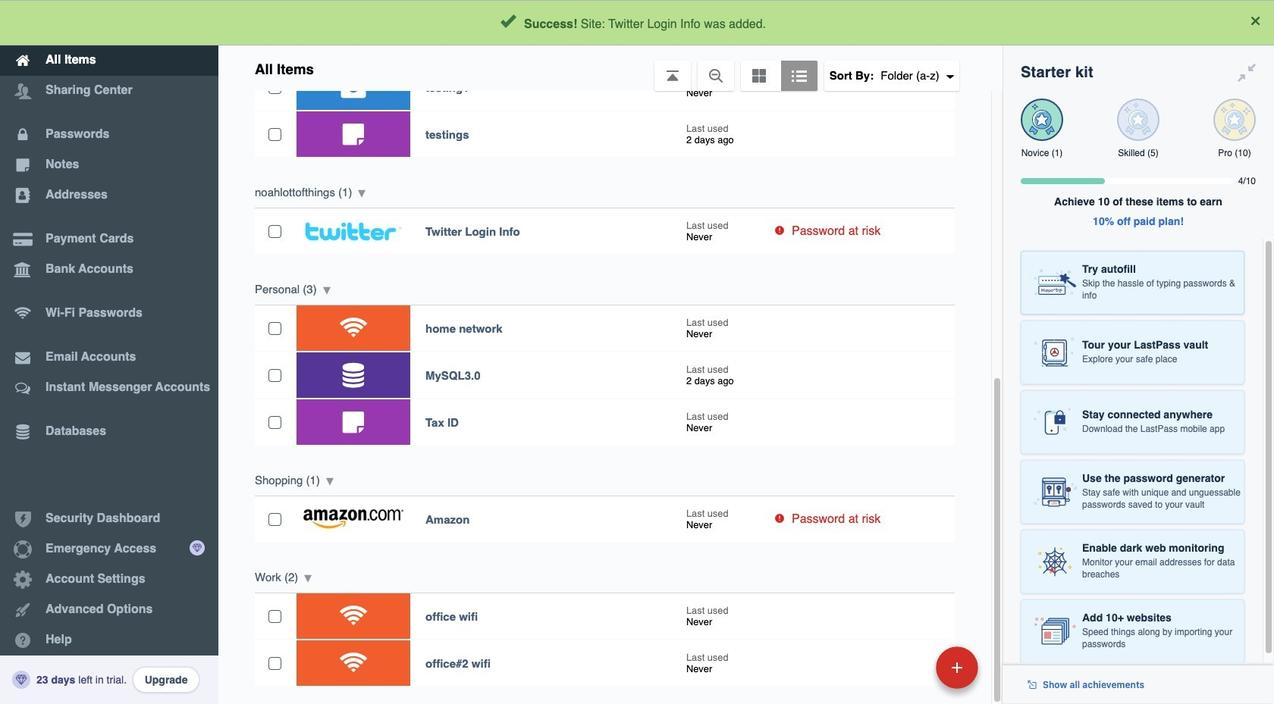 Task type: locate. For each thing, give the bounding box(es) containing it.
alert
[[0, 0, 1274, 46]]



Task type: describe. For each thing, give the bounding box(es) containing it.
search my vault text field
[[366, 6, 972, 39]]

Search search field
[[366, 6, 972, 39]]

new item element
[[832, 646, 984, 689]]

vault options navigation
[[218, 46, 1003, 91]]

main navigation navigation
[[0, 0, 218, 705]]

new item navigation
[[832, 642, 987, 705]]



Task type: vqa. For each thing, say whether or not it's contained in the screenshot.
alert
yes



